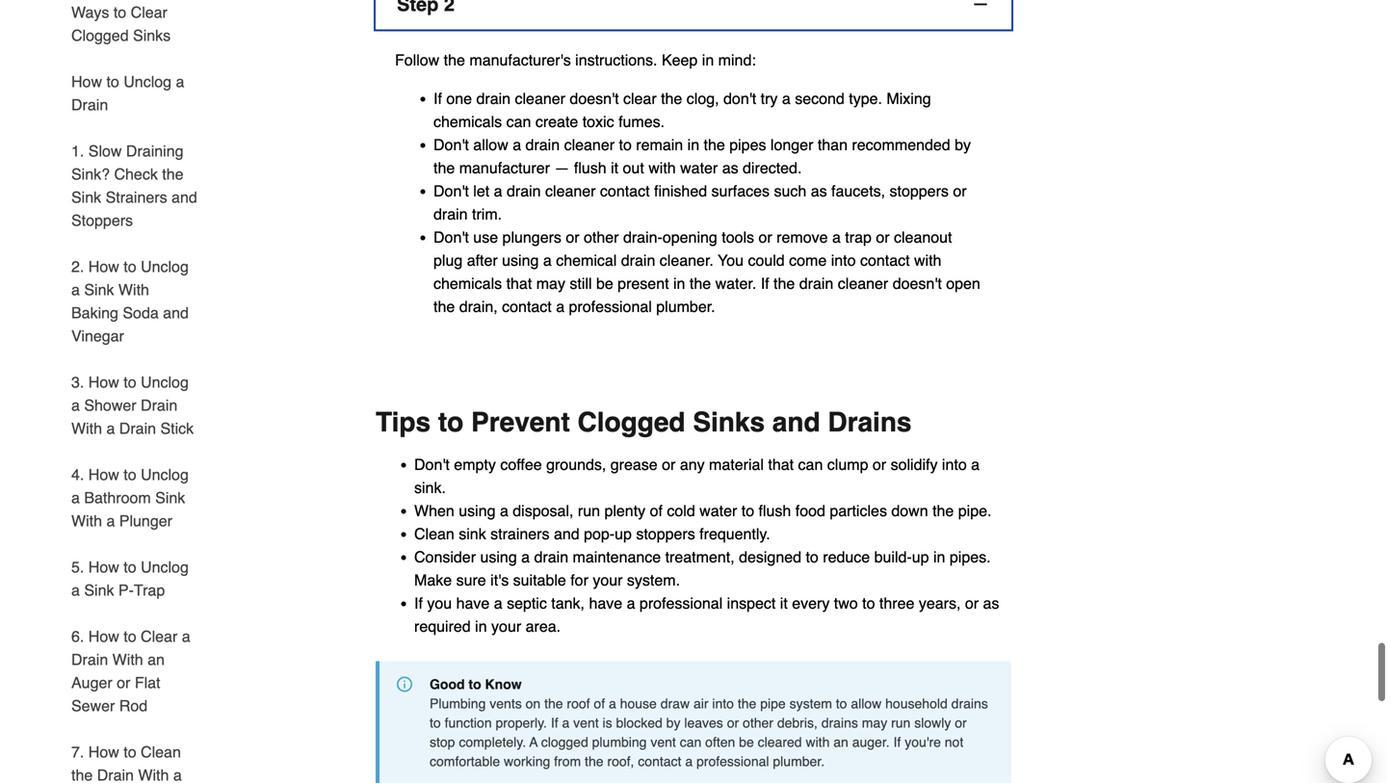 Task type: describe. For each thing, give the bounding box(es) containing it.
to right tips
[[438, 407, 464, 438]]

pipe
[[761, 696, 786, 712]]

1.
[[71, 142, 84, 160]]

unclog for 2. how to unclog a sink with baking soda and vinegar
[[141, 258, 189, 276]]

three
[[880, 594, 915, 612]]

unclog inside how to unclog a drain
[[124, 73, 172, 91]]

you're
[[905, 735, 941, 750]]

an inside the "6. how to clear a drain with an auger or flat sewer rod"
[[148, 651, 165, 669]]

of inside don't empty coffee grounds, grease or any material that can clump or solidify into a sink. when using a disposal, run plenty of cold water to flush food particles down the pipe. clean sink strainers and pop-up stoppers frequently. consider using a drain maintenance treatment, designed to reduce build-up in pipes. make sure it's suitable for your system. if you have a septic tank, have a professional inspect it every two to three years, or as required in your area.
[[650, 502, 663, 520]]

out
[[623, 159, 644, 177]]

0 vertical spatial drains
[[952, 696, 989, 712]]

to inside the "6. how to clear a drain with an auger or flat sewer rod"
[[124, 628, 136, 646]]

2. how to unclog a sink with baking soda and vinegar
[[71, 258, 189, 345]]

than
[[818, 136, 848, 154]]

with for 2.
[[118, 281, 149, 299]]

3. how to unclog a shower drain with a drain stick link
[[71, 359, 200, 452]]

use
[[473, 228, 498, 246]]

come
[[789, 251, 827, 269]]

cleaner down trap in the right of the page
[[838, 275, 889, 292]]

plumbing
[[430, 696, 486, 712]]

sink inside 4. how to unclog a bathroom sink with a plunger
[[155, 489, 185, 507]]

contact inside good to know plumbing vents on the roof of a house draw air into the pipe system to allow household drains to function properly. if a vent is blocked by leaves or other debris, drains may run slowly or stop completely. a clogged plumbing vent can often be cleared with an auger. if you're not comfortable working from the roof, contact a professional plumber.
[[638, 754, 682, 769]]

be inside if one drain cleaner doesn't clear the clog, don't try a second type. mixing chemicals can create toxic fumes. don't allow a drain cleaner to remain in the pipes longer than recommended by the manufacturer — flush it out with water as directed. don't let a drain cleaner contact finished surfaces such as faucets, stoppers or drain trim. don't use plungers or other drain-opening tools or remove a trap or cleanout plug after using a chemical drain cleaner. you could come into contact with chemicals that may still be present in the water. if the drain cleaner doesn't open the drain, contact a professional plumber.
[[596, 275, 614, 292]]

don't
[[724, 89, 757, 107]]

of inside good to know plumbing vents on the roof of a house draw air into the pipe system to allow household drains to function properly. if a vent is blocked by leaves or other debris, drains may run slowly or stop completely. a clogged plumbing vent can often be cleared with an auger. if you're not comfortable working from the roof, contact a professional plumber.
[[594, 696, 605, 712]]

or left any at bottom
[[662, 456, 676, 474]]

opening
[[663, 228, 718, 246]]

the inside 1. slow draining sink? check the sink strainers and stoppers
[[162, 165, 184, 183]]

the left "drain,"
[[434, 298, 455, 315]]

the down could
[[774, 275, 795, 292]]

plumber. inside good to know plumbing vents on the roof of a house draw air into the pipe system to allow household drains to function properly. if a vent is blocked by leaves or other debris, drains may run slowly or stop completely. a clogged plumbing vent can often be cleared with an auger. if you're not comfortable working from the roof, contact a professional plumber.
[[773, 754, 825, 769]]

or up not
[[955, 715, 967, 731]]

strainers
[[106, 188, 167, 206]]

tips to prevent clogged sinks and drains
[[376, 407, 912, 438]]

drain down create
[[526, 136, 560, 154]]

1 horizontal spatial as
[[811, 182, 827, 200]]

4. how to unclog a bathroom sink with a plunger
[[71, 466, 189, 530]]

an inside good to know plumbing vents on the roof of a house draw air into the pipe system to allow household drains to function properly. if a vent is blocked by leaves or other debris, drains may run slowly or stop completely. a clogged plumbing vent can often be cleared with an auger. if you're not comfortable working from the roof, contact a professional plumber.
[[834, 735, 849, 750]]

when
[[414, 502, 455, 520]]

you
[[718, 251, 744, 269]]

empty
[[454, 456, 496, 474]]

properly.
[[496, 715, 547, 731]]

auger.
[[853, 735, 890, 750]]

to inside '3. how to unclog a shower drain with a drain stick'
[[124, 373, 136, 391]]

to left reduce on the bottom right of the page
[[806, 548, 819, 566]]

or right "clump"
[[873, 456, 887, 474]]

a inside 5. how to unclog a sink p-trap
[[71, 582, 80, 599]]

from
[[554, 754, 581, 769]]

how for 4.
[[88, 466, 119, 484]]

0 horizontal spatial as
[[722, 159, 739, 177]]

such
[[774, 182, 807, 200]]

or inside the "6. how to clear a drain with an auger or flat sewer rod"
[[117, 674, 130, 692]]

comfortable
[[430, 754, 500, 769]]

to inside how to unclog a drain
[[106, 73, 119, 91]]

drain inside the "6. how to clear a drain with an auger or flat sewer rod"
[[71, 651, 108, 669]]

system.
[[627, 571, 680, 589]]

don't down "one"
[[434, 136, 469, 154]]

2 chemicals from the top
[[434, 275, 502, 292]]

create
[[536, 113, 578, 130]]

if one drain cleaner doesn't clear the clog, don't try a second type. mixing chemicals can create toxic fumes. don't allow a drain cleaner to remain in the pipes longer than recommended by the manufacturer — flush it out with water as directed. don't let a drain cleaner contact finished surfaces such as faucets, stoppers or drain trim. don't use plungers or other drain-opening tools or remove a trap or cleanout plug after using a chemical drain cleaner. you could come into contact with chemicals that may still be present in the water. if the drain cleaner doesn't open the drain, contact a professional plumber.
[[434, 89, 981, 315]]

flush inside if one drain cleaner doesn't clear the clog, don't try a second type. mixing chemicals can create toxic fumes. don't allow a drain cleaner to remain in the pipes longer than recommended by the manufacturer — flush it out with water as directed. don't let a drain cleaner contact finished surfaces such as faucets, stoppers or drain trim. don't use plungers or other drain-opening tools or remove a trap or cleanout plug after using a chemical drain cleaner. you could come into contact with chemicals that may still be present in the water. if the drain cleaner doesn't open the drain, contact a professional plumber.
[[574, 159, 607, 177]]

if left you're
[[894, 735, 901, 750]]

or up chemical
[[566, 228, 580, 246]]

the right on
[[545, 696, 563, 712]]

professional inside don't empty coffee grounds, grease or any material that can clump or solidify into a sink. when using a disposal, run plenty of cold water to flush food particles down the pipe. clean sink strainers and pop-up stoppers frequently. consider using a drain maintenance treatment, designed to reduce build-up in pipes. make sure it's suitable for your system. if you have a septic tank, have a professional inspect it every two to three years, or as required in your area.
[[640, 594, 723, 612]]

food
[[796, 502, 826, 520]]

drain down come
[[800, 275, 834, 292]]

contact down out
[[600, 182, 650, 200]]

don't left let
[[434, 182, 469, 200]]

slow
[[88, 142, 122, 160]]

to inside 2. how to unclog a sink with baking soda and vinegar
[[124, 258, 136, 276]]

trap
[[845, 228, 872, 246]]

6. how to clear a drain with an auger or flat sewer rod link
[[71, 614, 200, 729]]

by inside good to know plumbing vents on the roof of a house draw air into the pipe system to allow household drains to function properly. if a vent is blocked by leaves or other debris, drains may run slowly or stop completely. a clogged plumbing vent can often be cleared with an auger. if you're not comfortable working from the roof, contact a professional plumber.
[[667, 715, 681, 731]]

may inside if one drain cleaner doesn't clear the clog, don't try a second type. mixing chemicals can create toxic fumes. don't allow a drain cleaner to remain in the pipes longer than recommended by the manufacturer — flush it out with water as directed. don't let a drain cleaner contact finished surfaces such as faucets, stoppers or drain trim. don't use plungers or other drain-opening tools or remove a trap or cleanout plug after using a chemical drain cleaner. you could come into contact with chemicals that may still be present in the water. if the drain cleaner doesn't open the drain, contact a professional plumber.
[[536, 275, 566, 292]]

sink inside 5. how to unclog a sink p-trap
[[84, 582, 114, 599]]

2 vertical spatial using
[[480, 548, 517, 566]]

4. how to unclog a bathroom sink with a plunger link
[[71, 452, 200, 544]]

stoppers inside if one drain cleaner doesn't clear the clog, don't try a second type. mixing chemicals can create toxic fumes. don't allow a drain cleaner to remain in the pipes longer than recommended by the manufacturer — flush it out with water as directed. don't let a drain cleaner contact finished surfaces such as faucets, stoppers or drain trim. don't use plungers or other drain-opening tools or remove a trap or cleanout plug after using a chemical drain cleaner. you could come into contact with chemicals that may still be present in the water. if the drain cleaner doesn't open the drain, contact a professional plumber.
[[890, 182, 949, 200]]

bathroom
[[84, 489, 151, 507]]

the right follow
[[444, 51, 465, 69]]

or up could
[[759, 228, 773, 246]]

1 horizontal spatial up
[[912, 548, 929, 566]]

0 vertical spatial with
[[649, 159, 676, 177]]

on
[[526, 696, 541, 712]]

mind:
[[719, 51, 756, 69]]

clean inside don't empty coffee grounds, grease or any material that can clump or solidify into a sink. when using a disposal, run plenty of cold water to flush food particles down the pipe. clean sink strainers and pop-up stoppers frequently. consider using a drain maintenance treatment, designed to reduce build-up in pipes. make sure it's suitable for your system. if you have a septic tank, have a professional inspect it every two to three years, or as required in your area.
[[414, 525, 455, 543]]

into for good to know plumbing vents on the roof of a house draw air into the pipe system to allow household drains to function properly. if a vent is blocked by leaves or other debris, drains may run slowly or stop completely. a clogged plumbing vent can often be cleared with an auger. if you're not comfortable working from the roof, contact a professional plumber.
[[713, 696, 734, 712]]

to right system at right
[[836, 696, 848, 712]]

cleaner up create
[[515, 89, 566, 107]]

and inside 1. slow draining sink? check the sink strainers and stoppers
[[172, 188, 197, 206]]

sink?
[[71, 165, 110, 183]]

completely.
[[459, 735, 526, 750]]

with inside '3. how to unclog a shower drain with a drain stick'
[[71, 420, 102, 437]]

can inside don't empty coffee grounds, grease or any material that can clump or solidify into a sink. when using a disposal, run plenty of cold water to flush food particles down the pipe. clean sink strainers and pop-up stoppers frequently. consider using a drain maintenance treatment, designed to reduce build-up in pipes. make sure it's suitable for your system. if you have a septic tank, have a professional inspect it every two to three years, or as required in your area.
[[798, 456, 823, 474]]

7. how to clean the drain with 
[[71, 743, 182, 783]]

2.
[[71, 258, 84, 276]]

using inside if one drain cleaner doesn't clear the clog, don't try a second type. mixing chemicals can create toxic fumes. don't allow a drain cleaner to remain in the pipes longer than recommended by the manufacturer — flush it out with water as directed. don't let a drain cleaner contact finished surfaces such as faucets, stoppers or drain trim. don't use plungers or other drain-opening tools or remove a trap or cleanout plug after using a chemical drain cleaner. you could come into contact with chemicals that may still be present in the water. if the drain cleaner doesn't open the drain, contact a professional plumber.
[[502, 251, 539, 269]]

2 have from the left
[[589, 594, 623, 612]]

or up 'often'
[[727, 715, 739, 731]]

how for 5.
[[88, 558, 119, 576]]

material
[[709, 456, 764, 474]]

stick
[[160, 420, 194, 437]]

with for 7.
[[138, 767, 169, 783]]

suitable
[[513, 571, 566, 589]]

pipe.
[[959, 502, 992, 520]]

cleanout
[[894, 228, 953, 246]]

to inside if one drain cleaner doesn't clear the clog, don't try a second type. mixing chemicals can create toxic fumes. don't allow a drain cleaner to remain in the pipes longer than recommended by the manufacturer — flush it out with water as directed. don't let a drain cleaner contact finished surfaces such as faucets, stoppers or drain trim. don't use plungers or other drain-opening tools or remove a trap or cleanout plug after using a chemical drain cleaner. you could come into contact with chemicals that may still be present in the water. if the drain cleaner doesn't open the drain, contact a professional plumber.
[[619, 136, 632, 154]]

1. slow draining sink? check the sink strainers and stoppers link
[[71, 128, 200, 244]]

to inside ways to clear clogged sinks
[[114, 3, 126, 21]]

the left pipe
[[738, 696, 757, 712]]

1 have from the left
[[456, 594, 490, 612]]

6. how to clear a drain with an auger or flat sewer rod
[[71, 628, 190, 715]]

leaves
[[685, 715, 724, 731]]

and inside 2. how to unclog a sink with baking soda and vinegar
[[163, 304, 189, 322]]

1 vertical spatial with
[[915, 251, 942, 269]]

air
[[694, 696, 709, 712]]

vinegar
[[71, 327, 124, 345]]

flat
[[135, 674, 160, 692]]

cleaner down toxic
[[564, 136, 615, 154]]

0 horizontal spatial vent
[[574, 715, 599, 731]]

consider
[[414, 548, 476, 566]]

don't inside don't empty coffee grounds, grease or any material that can clump or solidify into a sink. when using a disposal, run plenty of cold water to flush food particles down the pipe. clean sink strainers and pop-up stoppers frequently. consider using a drain maintenance treatment, designed to reduce build-up in pipes. make sure it's suitable for your system. if you have a septic tank, have a professional inspect it every two to three years, or as required in your area.
[[414, 456, 450, 474]]

in right "keep"
[[702, 51, 714, 69]]

unclog for 5. how to unclog a sink p-trap
[[141, 558, 189, 576]]

the left pipes
[[704, 136, 725, 154]]

drain right "one"
[[477, 89, 511, 107]]

the inside don't empty coffee grounds, grease or any material that can clump or solidify into a sink. when using a disposal, run plenty of cold water to flush food particles down the pipe. clean sink strainers and pop-up stoppers frequently. consider using a drain maintenance treatment, designed to reduce build-up in pipes. make sure it's suitable for your system. if you have a septic tank, have a professional inspect it every two to three years, or as required in your area.
[[933, 502, 954, 520]]

drain-
[[623, 228, 663, 246]]

0 horizontal spatial drains
[[822, 715, 858, 731]]

drain up stick
[[141, 397, 178, 414]]

other inside good to know plumbing vents on the roof of a house draw air into the pipe system to allow household drains to function properly. if a vent is blocked by leaves or other debris, drains may run slowly or stop completely. a clogged plumbing vent can often be cleared with an auger. if you're not comfortable working from the roof, contact a professional plumber.
[[743, 715, 774, 731]]

0 vertical spatial up
[[615, 525, 632, 543]]

shower
[[84, 397, 136, 414]]

ways
[[71, 3, 109, 21]]

let
[[473, 182, 490, 200]]

a inside the "6. how to clear a drain with an auger or flat sewer rod"
[[182, 628, 190, 646]]

in right remain
[[688, 136, 700, 154]]

instructions.
[[575, 51, 658, 69]]

contact right "drain,"
[[502, 298, 552, 315]]

drain down shower
[[119, 420, 156, 437]]

drain left trim.
[[434, 205, 468, 223]]

flush inside don't empty coffee grounds, grease or any material that can clump or solidify into a sink. when using a disposal, run plenty of cold water to flush food particles down the pipe. clean sink strainers and pop-up stoppers frequently. consider using a drain maintenance treatment, designed to reduce build-up in pipes. make sure it's suitable for your system. if you have a septic tank, have a professional inspect it every two to three years, or as required in your area.
[[759, 502, 791, 520]]

how for 6.
[[88, 628, 119, 646]]

drain down drain-
[[621, 251, 656, 269]]

plenty
[[605, 502, 646, 520]]

could
[[748, 251, 785, 269]]

clump
[[828, 456, 869, 474]]

frequently.
[[700, 525, 771, 543]]

the left manufacturer
[[434, 159, 455, 177]]

build-
[[875, 548, 912, 566]]

sewer
[[71, 697, 115, 715]]

water inside don't empty coffee grounds, grease or any material that can clump or solidify into a sink. when using a disposal, run plenty of cold water to flush food particles down the pipe. clean sink strainers and pop-up stoppers frequently. consider using a drain maintenance treatment, designed to reduce build-up in pipes. make sure it's suitable for your system. if you have a septic tank, have a professional inspect it every two to three years, or as required in your area.
[[700, 502, 737, 520]]

blocked
[[616, 715, 663, 731]]

draw
[[661, 696, 690, 712]]

strainers
[[491, 525, 550, 543]]

sure
[[456, 571, 486, 589]]

if left "one"
[[434, 89, 442, 107]]

household
[[886, 696, 948, 712]]

other inside if one drain cleaner doesn't clear the clog, don't try a second type. mixing chemicals can create toxic fumes. don't allow a drain cleaner to remain in the pipes longer than recommended by the manufacturer — flush it out with water as directed. don't let a drain cleaner contact finished surfaces such as faucets, stoppers or drain trim. don't use plungers or other drain-opening tools or remove a trap or cleanout plug after using a chemical drain cleaner. you could come into contact with chemicals that may still be present in the water. if the drain cleaner doesn't open the drain, contact a professional plumber.
[[584, 228, 619, 246]]

clogged
[[541, 735, 589, 750]]

with inside 4. how to unclog a bathroom sink with a plunger
[[71, 512, 102, 530]]

drain inside how to unclog a drain
[[71, 96, 108, 114]]

check
[[114, 165, 158, 183]]

in down cleaner.
[[674, 275, 686, 292]]

to up the plumbing
[[469, 677, 481, 692]]

2. how to unclog a sink with baking soda and vinegar link
[[71, 244, 200, 359]]

1 chemicals from the top
[[434, 113, 502, 130]]

cleaner down —
[[545, 182, 596, 200]]

professional inside good to know plumbing vents on the roof of a house draw air into the pipe system to allow household drains to function properly. if a vent is blocked by leaves or other debris, drains may run slowly or stop completely. a clogged plumbing vent can often be cleared with an auger. if you're not comfortable working from the roof, contact a professional plumber.
[[697, 754, 769, 769]]

if up clogged
[[551, 715, 559, 731]]

0 horizontal spatial your
[[492, 618, 522, 635]]

allow inside if one drain cleaner doesn't clear the clog, don't try a second type. mixing chemicals can create toxic fumes. don't allow a drain cleaner to remain in the pipes longer than recommended by the manufacturer — flush it out with water as directed. don't let a drain cleaner contact finished surfaces such as faucets, stoppers or drain trim. don't use plungers or other drain-opening tools or remove a trap or cleanout plug after using a chemical drain cleaner. you could come into contact with chemicals that may still be present in the water. if the drain cleaner doesn't open the drain, contact a professional plumber.
[[473, 136, 509, 154]]

fumes.
[[619, 113, 665, 130]]

contact down trap in the right of the page
[[861, 251, 910, 269]]

any
[[680, 456, 705, 474]]

ways to clear clogged sinks link
[[71, 0, 200, 59]]

cleaner.
[[660, 251, 714, 269]]

if inside don't empty coffee grounds, grease or any material that can clump or solidify into a sink. when using a disposal, run plenty of cold water to flush food particles down the pipe. clean sink strainers and pop-up stoppers frequently. consider using a drain maintenance treatment, designed to reduce build-up in pipes. make sure it's suitable for your system. if you have a septic tank, have a professional inspect it every two to three years, or as required in your area.
[[414, 594, 423, 612]]

clean inside 7. how to clean the drain with
[[141, 743, 181, 761]]

function
[[445, 715, 492, 731]]

prevent
[[471, 407, 570, 438]]

drain down manufacturer
[[507, 182, 541, 200]]

a
[[530, 735, 538, 750]]

to up frequently.
[[742, 502, 755, 520]]

professional inside if one drain cleaner doesn't clear the clog, don't try a second type. mixing chemicals can create toxic fumes. don't allow a drain cleaner to remain in the pipes longer than recommended by the manufacturer — flush it out with water as directed. don't let a drain cleaner contact finished surfaces such as faucets, stoppers or drain trim. don't use plungers or other drain-opening tools or remove a trap or cleanout plug after using a chemical drain cleaner. you could come into contact with chemicals that may still be present in the water. if the drain cleaner doesn't open the drain, contact a professional plumber.
[[569, 298, 652, 315]]

ways to clear clogged sinks
[[71, 3, 171, 44]]



Task type: locate. For each thing, give the bounding box(es) containing it.
using
[[502, 251, 539, 269], [459, 502, 496, 520], [480, 548, 517, 566]]

how right '6.' at the left bottom
[[88, 628, 119, 646]]

make
[[414, 571, 452, 589]]

stoppers inside don't empty coffee grounds, grease or any material that can clump or solidify into a sink. when using a disposal, run plenty of cold water to flush food particles down the pipe. clean sink strainers and pop-up stoppers frequently. consider using a drain maintenance treatment, designed to reduce build-up in pipes. make sure it's suitable for your system. if you have a septic tank, have a professional inspect it every two to three years, or as required in your area.
[[636, 525, 695, 543]]

0 vertical spatial stoppers
[[890, 182, 949, 200]]

or right years, at the right
[[965, 594, 979, 612]]

pop-
[[584, 525, 615, 543]]

1 vertical spatial clear
[[141, 628, 178, 646]]

and inside don't empty coffee grounds, grease or any material that can clump or solidify into a sink. when using a disposal, run plenty of cold water to flush food particles down the pipe. clean sink strainers and pop-up stoppers frequently. consider using a drain maintenance treatment, designed to reduce build-up in pipes. make sure it's suitable for your system. if you have a septic tank, have a professional inspect it every two to three years, or as required in your area.
[[554, 525, 580, 543]]

to inside 5. how to unclog a sink p-trap
[[124, 558, 136, 576]]

unclog inside 2. how to unclog a sink with baking soda and vinegar
[[141, 258, 189, 276]]

plumber. down cleaner.
[[656, 298, 716, 315]]

how for 7.
[[88, 743, 119, 761]]

with down cleanout
[[915, 251, 942, 269]]

7.
[[71, 743, 84, 761]]

unclog up stick
[[141, 373, 189, 391]]

how inside how to unclog a drain
[[71, 73, 102, 91]]

your down septic
[[492, 618, 522, 635]]

4.
[[71, 466, 84, 484]]

2 horizontal spatial with
[[915, 251, 942, 269]]

flush left food
[[759, 502, 791, 520]]

other up chemical
[[584, 228, 619, 246]]

that inside if one drain cleaner doesn't clear the clog, don't try a second type. mixing chemicals can create toxic fumes. don't allow a drain cleaner to remain in the pipes longer than recommended by the manufacturer — flush it out with water as directed. don't let a drain cleaner contact finished surfaces such as faucets, stoppers or drain trim. don't use plungers or other drain-opening tools or remove a trap or cleanout plug after using a chemical drain cleaner. you could come into contact with chemicals that may still be present in the water. if the drain cleaner doesn't open the drain, contact a professional plumber.
[[506, 275, 532, 292]]

faucets,
[[832, 182, 886, 200]]

unclog for 4. how to unclog a bathroom sink with a plunger
[[141, 466, 189, 484]]

0 horizontal spatial be
[[596, 275, 614, 292]]

0 vertical spatial can
[[506, 113, 531, 130]]

sink inside 2. how to unclog a sink with baking soda and vinegar
[[84, 281, 114, 299]]

finished
[[654, 182, 707, 200]]

remove
[[777, 228, 828, 246]]

plumber.
[[656, 298, 716, 315], [773, 754, 825, 769]]

1 horizontal spatial be
[[739, 735, 754, 750]]

0 vertical spatial vent
[[574, 715, 599, 731]]

0 horizontal spatial plumber.
[[656, 298, 716, 315]]

trim.
[[472, 205, 502, 223]]

can left "clump"
[[798, 456, 823, 474]]

0 horizontal spatial doesn't
[[570, 89, 619, 107]]

water up frequently.
[[700, 502, 737, 520]]

and
[[172, 188, 197, 206], [163, 304, 189, 322], [773, 407, 821, 438], [554, 525, 580, 543]]

0 vertical spatial chemicals
[[434, 113, 502, 130]]

unclog down ways to clear clogged sinks 'link'
[[124, 73, 172, 91]]

every
[[792, 594, 830, 612]]

a
[[176, 73, 184, 91], [782, 89, 791, 107], [513, 136, 521, 154], [494, 182, 503, 200], [833, 228, 841, 246], [543, 251, 552, 269], [71, 281, 80, 299], [556, 298, 565, 315], [71, 397, 80, 414], [106, 420, 115, 437], [972, 456, 980, 474], [71, 489, 80, 507], [500, 502, 509, 520], [106, 512, 115, 530], [522, 548, 530, 566], [71, 582, 80, 599], [494, 594, 503, 612], [627, 594, 636, 612], [182, 628, 190, 646], [609, 696, 617, 712], [562, 715, 570, 731], [685, 754, 693, 769]]

sinks for clear
[[133, 27, 171, 44]]

1 vertical spatial flush
[[759, 502, 791, 520]]

how to unclog a drain
[[71, 73, 184, 114]]

1 vertical spatial water
[[700, 502, 737, 520]]

follow
[[395, 51, 440, 69]]

stoppers down cold on the bottom of the page
[[636, 525, 695, 543]]

professional down 'often'
[[697, 754, 769, 769]]

allow up auger.
[[851, 696, 882, 712]]

2 vertical spatial can
[[680, 735, 702, 750]]

0 vertical spatial be
[[596, 275, 614, 292]]

that
[[506, 275, 532, 292], [768, 456, 794, 474]]

to up p-
[[124, 558, 136, 576]]

in right required
[[475, 618, 487, 635]]

flush right —
[[574, 159, 607, 177]]

it inside don't empty coffee grounds, grease or any material that can clump or solidify into a sink. when using a disposal, run plenty of cold water to flush food particles down the pipe. clean sink strainers and pop-up stoppers frequently. consider using a drain maintenance treatment, designed to reduce build-up in pipes. make sure it's suitable for your system. if you have a septic tank, have a professional inspect it every two to three years, or as required in your area.
[[780, 594, 788, 612]]

to up bathroom
[[124, 466, 136, 484]]

of left cold on the bottom of the page
[[650, 502, 663, 520]]

or right trap in the right of the page
[[876, 228, 890, 246]]

can inside if one drain cleaner doesn't clear the clog, don't try a second type. mixing chemicals can create toxic fumes. don't allow a drain cleaner to remain in the pipes longer than recommended by the manufacturer — flush it out with water as directed. don't let a drain cleaner contact finished surfaces such as faucets, stoppers or drain trim. don't use plungers or other drain-opening tools or remove a trap or cleanout plug after using a chemical drain cleaner. you could come into contact with chemicals that may still be present in the water. if the drain cleaner doesn't open the drain, contact a professional plumber.
[[506, 113, 531, 130]]

the down 7.
[[71, 767, 93, 783]]

clogged inside ways to clear clogged sinks
[[71, 27, 129, 44]]

0 vertical spatial water
[[680, 159, 718, 177]]

0 horizontal spatial sinks
[[133, 27, 171, 44]]

into inside good to know plumbing vents on the roof of a house draw air into the pipe system to allow household drains to function properly. if a vent is blocked by leaves or other debris, drains may run slowly or stop completely. a clogged plumbing vent can often be cleared with an auger. if you're not comfortable working from the roof, contact a professional plumber.
[[713, 696, 734, 712]]

can down leaves
[[680, 735, 702, 750]]

1 vertical spatial your
[[492, 618, 522, 635]]

3. how to unclog a shower drain with a drain stick
[[71, 373, 194, 437]]

to up soda
[[124, 258, 136, 276]]

sinks for prevent
[[693, 407, 765, 438]]

1 vertical spatial sinks
[[693, 407, 765, 438]]

if left you
[[414, 594, 423, 612]]

1 vertical spatial by
[[667, 715, 681, 731]]

1 vertical spatial into
[[942, 456, 967, 474]]

with for 6.
[[112, 651, 143, 669]]

how inside 7. how to clean the drain with
[[88, 743, 119, 761]]

1 horizontal spatial sinks
[[693, 407, 765, 438]]

vent down blocked on the bottom of the page
[[651, 735, 676, 750]]

1 vertical spatial chemicals
[[434, 275, 502, 292]]

plumber. down cleared
[[773, 754, 825, 769]]

in left pipes. on the bottom right of page
[[934, 548, 946, 566]]

0 vertical spatial as
[[722, 159, 739, 177]]

unclog for 3. how to unclog a shower drain with a drain stick
[[141, 373, 189, 391]]

unclog inside '3. how to unclog a shower drain with a drain stick'
[[141, 373, 189, 391]]

as right such
[[811, 182, 827, 200]]

that down plungers
[[506, 275, 532, 292]]

1 vertical spatial an
[[834, 735, 849, 750]]

1 vertical spatial may
[[862, 715, 888, 731]]

sink
[[459, 525, 486, 543]]

to up out
[[619, 136, 632, 154]]

stoppers
[[890, 182, 949, 200], [636, 525, 695, 543]]

manufacturer
[[459, 159, 550, 177]]

or up open
[[953, 182, 967, 200]]

into inside don't empty coffee grounds, grease or any material that can clump or solidify into a sink. when using a disposal, run plenty of cold water to flush food particles down the pipe. clean sink strainers and pop-up stoppers frequently. consider using a drain maintenance treatment, designed to reduce build-up in pipes. make sure it's suitable for your system. if you have a septic tank, have a professional inspect it every two to three years, or as required in your area.
[[942, 456, 967, 474]]

cleaner
[[515, 89, 566, 107], [564, 136, 615, 154], [545, 182, 596, 200], [838, 275, 889, 292]]

0 horizontal spatial up
[[615, 525, 632, 543]]

stop
[[430, 735, 455, 750]]

the down draining
[[162, 165, 184, 183]]

0 horizontal spatial clean
[[141, 743, 181, 761]]

run up 'pop-'
[[578, 502, 600, 520]]

0 vertical spatial plumber.
[[656, 298, 716, 315]]

1 vertical spatial that
[[768, 456, 794, 474]]

sinks up how to unclog a drain link
[[133, 27, 171, 44]]

3.
[[71, 373, 84, 391]]

other down pipe
[[743, 715, 774, 731]]

0 horizontal spatial may
[[536, 275, 566, 292]]

unclog inside 5. how to unclog a sink p-trap
[[141, 558, 189, 576]]

drain inside 7. how to clean the drain with
[[97, 767, 134, 783]]

info image
[[397, 677, 412, 692]]

drain down rod
[[97, 767, 134, 783]]

the down cleaner.
[[690, 275, 711, 292]]

auger
[[71, 674, 112, 692]]

that inside don't empty coffee grounds, grease or any material that can clump or solidify into a sink. when using a disposal, run plenty of cold water to flush food particles down the pipe. clean sink strainers and pop-up stoppers frequently. consider using a drain maintenance treatment, designed to reduce build-up in pipes. make sure it's suitable for your system. if you have a septic tank, have a professional inspect it every two to three years, or as required in your area.
[[768, 456, 794, 474]]

of up is
[[594, 696, 605, 712]]

how inside 5. how to unclog a sink p-trap
[[88, 558, 119, 576]]

clogged for prevent
[[578, 407, 686, 438]]

2 horizontal spatial into
[[942, 456, 967, 474]]

one
[[446, 89, 472, 107]]

or
[[953, 182, 967, 200], [566, 228, 580, 246], [759, 228, 773, 246], [876, 228, 890, 246], [662, 456, 676, 474], [873, 456, 887, 474], [965, 594, 979, 612], [117, 674, 130, 692], [727, 715, 739, 731], [955, 715, 967, 731]]

1 horizontal spatial clean
[[414, 525, 455, 543]]

may up auger.
[[862, 715, 888, 731]]

1 horizontal spatial other
[[743, 715, 774, 731]]

coffee
[[500, 456, 542, 474]]

a inside how to unclog a drain
[[176, 73, 184, 91]]

try
[[761, 89, 778, 107]]

to inside 7. how to clean the drain with
[[124, 743, 136, 761]]

0 horizontal spatial other
[[584, 228, 619, 246]]

as inside don't empty coffee grounds, grease or any material that can clump or solidify into a sink. when using a disposal, run plenty of cold water to flush food particles down the pipe. clean sink strainers and pop-up stoppers frequently. consider using a drain maintenance treatment, designed to reduce build-up in pipes. make sure it's suitable for your system. if you have a septic tank, have a professional inspect it every two to three years, or as required in your area.
[[983, 594, 1000, 612]]

with down bathroom
[[71, 512, 102, 530]]

0 vertical spatial doesn't
[[570, 89, 619, 107]]

up down plenty
[[615, 525, 632, 543]]

open
[[947, 275, 981, 292]]

type.
[[849, 89, 883, 107]]

by inside if one drain cleaner doesn't clear the clog, don't try a second type. mixing chemicals can create toxic fumes. don't allow a drain cleaner to remain in the pipes longer than recommended by the manufacturer — flush it out with water as directed. don't let a drain cleaner contact finished surfaces such as faucets, stoppers or drain trim. don't use plungers or other drain-opening tools or remove a trap or cleanout plug after using a chemical drain cleaner. you could come into contact with chemicals that may still be present in the water. if the drain cleaner doesn't open the drain, contact a professional plumber.
[[955, 136, 971, 154]]

if down could
[[761, 275, 770, 292]]

1 horizontal spatial allow
[[851, 696, 882, 712]]

with down rod
[[138, 767, 169, 783]]

1 vertical spatial up
[[912, 548, 929, 566]]

rod
[[119, 697, 148, 715]]

1 horizontal spatial it
[[780, 594, 788, 612]]

inspect
[[727, 594, 776, 612]]

1 vertical spatial it
[[780, 594, 788, 612]]

1 vertical spatial using
[[459, 502, 496, 520]]

two
[[834, 594, 858, 612]]

0 vertical spatial clogged
[[71, 27, 129, 44]]

1 vertical spatial run
[[891, 715, 911, 731]]

professional down still
[[569, 298, 652, 315]]

and left drains
[[773, 407, 821, 438]]

0 vertical spatial sinks
[[133, 27, 171, 44]]

chemicals
[[434, 113, 502, 130], [434, 275, 502, 292]]

clear inside ways to clear clogged sinks
[[131, 3, 168, 21]]

0 horizontal spatial allow
[[473, 136, 509, 154]]

a inside 2. how to unclog a sink with baking soda and vinegar
[[71, 281, 80, 299]]

doesn't left open
[[893, 275, 942, 292]]

1 horizontal spatial may
[[862, 715, 888, 731]]

0 vertical spatial your
[[593, 571, 623, 589]]

water inside if one drain cleaner doesn't clear the clog, don't try a second type. mixing chemicals can create toxic fumes. don't allow a drain cleaner to remain in the pipes longer than recommended by the manufacturer — flush it out with water as directed. don't let a drain cleaner contact finished surfaces such as faucets, stoppers or drain trim. don't use plungers or other drain-opening tools or remove a trap or cleanout plug after using a chemical drain cleaner. you could come into contact with chemicals that may still be present in the water. if the drain cleaner doesn't open the drain, contact a professional plumber.
[[680, 159, 718, 177]]

chemicals down plug after
[[434, 275, 502, 292]]

to up stop
[[430, 715, 441, 731]]

to down p-
[[124, 628, 136, 646]]

1 horizontal spatial of
[[650, 502, 663, 520]]

by
[[955, 136, 971, 154], [667, 715, 681, 731]]

how up shower
[[88, 373, 119, 391]]

plumber. inside if one drain cleaner doesn't clear the clog, don't try a second type. mixing chemicals can create toxic fumes. don't allow a drain cleaner to remain in the pipes longer than recommended by the manufacturer — flush it out with water as directed. don't let a drain cleaner contact finished surfaces such as faucets, stoppers or drain trim. don't use plungers or other drain-opening tools or remove a trap or cleanout plug after using a chemical drain cleaner. you could come into contact with chemicals that may still be present in the water. if the drain cleaner doesn't open the drain, contact a professional plumber.
[[656, 298, 716, 315]]

with inside 7. how to clean the drain with
[[138, 767, 169, 783]]

1 horizontal spatial clogged
[[578, 407, 686, 438]]

how for 2.
[[88, 258, 119, 276]]

1 horizontal spatial drains
[[952, 696, 989, 712]]

mixing
[[887, 89, 931, 107]]

the right from
[[585, 754, 604, 769]]

1 vertical spatial can
[[798, 456, 823, 474]]

clear inside the "6. how to clear a drain with an auger or flat sewer rod"
[[141, 628, 178, 646]]

good to know plumbing vents on the roof of a house draw air into the pipe system to allow household drains to function properly. if a vent is blocked by leaves or other debris, drains may run slowly or stop completely. a clogged plumbing vent can often be cleared with an auger. if you're not comfortable working from the roof, contact a professional plumber.
[[430, 677, 989, 769]]

with inside the "6. how to clear a drain with an auger or flat sewer rod"
[[112, 651, 143, 669]]

professional
[[569, 298, 652, 315], [640, 594, 723, 612], [697, 754, 769, 769]]

drains down system at right
[[822, 715, 858, 731]]

0 vertical spatial of
[[650, 502, 663, 520]]

1 horizontal spatial with
[[806, 735, 830, 750]]

into for don't empty coffee grounds, grease or any material that can clump or solidify into a sink. when using a disposal, run plenty of cold water to flush food particles down the pipe. clean sink strainers and pop-up stoppers frequently. consider using a drain maintenance treatment, designed to reduce build-up in pipes. make sure it's suitable for your system. if you have a septic tank, have a professional inspect it every two to three years, or as required in your area.
[[942, 456, 967, 474]]

—
[[554, 159, 570, 177]]

sink left p-
[[84, 582, 114, 599]]

1 horizontal spatial flush
[[759, 502, 791, 520]]

0 horizontal spatial of
[[594, 696, 605, 712]]

clear
[[131, 3, 168, 21], [141, 628, 178, 646]]

0 vertical spatial run
[[578, 502, 600, 520]]

up down down
[[912, 548, 929, 566]]

1 horizontal spatial an
[[834, 735, 849, 750]]

1 vertical spatial plumber.
[[773, 754, 825, 769]]

clogged for clear
[[71, 27, 129, 44]]

run inside good to know plumbing vents on the roof of a house draw air into the pipe system to allow household drains to function properly. if a vent is blocked by leaves or other debris, drains may run slowly or stop completely. a clogged plumbing vent can often be cleared with an auger. if you're not comfortable working from the roof, contact a professional plumber.
[[891, 715, 911, 731]]

treatment,
[[666, 548, 735, 566]]

2 vertical spatial professional
[[697, 754, 769, 769]]

how inside 2. how to unclog a sink with baking soda and vinegar
[[88, 258, 119, 276]]

1 vertical spatial clogged
[[578, 407, 686, 438]]

in
[[702, 51, 714, 69], [688, 136, 700, 154], [674, 275, 686, 292], [934, 548, 946, 566], [475, 618, 487, 635]]

house
[[620, 696, 657, 712]]

7. how to clean the drain with link
[[71, 729, 200, 783]]

0 horizontal spatial an
[[148, 651, 165, 669]]

by right 'recommended'
[[955, 136, 971, 154]]

allow up manufacturer
[[473, 136, 509, 154]]

0 horizontal spatial with
[[649, 159, 676, 177]]

drain inside don't empty coffee grounds, grease or any material that can clump or solidify into a sink. when using a disposal, run plenty of cold water to flush food particles down the pipe. clean sink strainers and pop-up stoppers frequently. consider using a drain maintenance treatment, designed to reduce build-up in pipes. make sure it's suitable for your system. if you have a septic tank, have a professional inspect it every two to three years, or as required in your area.
[[534, 548, 569, 566]]

allow inside good to know plumbing vents on the roof of a house draw air into the pipe system to allow household drains to function properly. if a vent is blocked by leaves or other debris, drains may run slowly or stop completely. a clogged plumbing vent can often be cleared with an auger. if you're not comfortable working from the roof, contact a professional plumber.
[[851, 696, 882, 712]]

have right tank,
[[589, 594, 623, 612]]

1 horizontal spatial plumber.
[[773, 754, 825, 769]]

maintenance
[[573, 548, 661, 566]]

an up 'flat'
[[148, 651, 165, 669]]

how inside '3. how to unclog a shower drain with a drain stick'
[[88, 373, 119, 391]]

to right 'two'
[[863, 594, 875, 612]]

0 vertical spatial into
[[831, 251, 856, 269]]

unclog inside 4. how to unclog a bathroom sink with a plunger
[[141, 466, 189, 484]]

0 horizontal spatial can
[[506, 113, 531, 130]]

using up it's
[[480, 548, 517, 566]]

don't up plug after
[[434, 228, 469, 246]]

1 horizontal spatial can
[[680, 735, 702, 750]]

0 horizontal spatial flush
[[574, 159, 607, 177]]

6.
[[71, 628, 84, 646]]

doesn't up toxic
[[570, 89, 619, 107]]

drain up auger
[[71, 651, 108, 669]]

1 horizontal spatial that
[[768, 456, 794, 474]]

drain
[[71, 96, 108, 114], [141, 397, 178, 414], [119, 420, 156, 437], [71, 651, 108, 669], [97, 767, 134, 783]]

0 vertical spatial using
[[502, 251, 539, 269]]

allow
[[473, 136, 509, 154], [851, 696, 882, 712]]

0 horizontal spatial into
[[713, 696, 734, 712]]

into inside if one drain cleaner doesn't clear the clog, don't try a second type. mixing chemicals can create toxic fumes. don't allow a drain cleaner to remain in the pipes longer than recommended by the manufacturer — flush it out with water as directed. don't let a drain cleaner contact finished surfaces such as faucets, stoppers or drain trim. don't use plungers or other drain-opening tools or remove a trap or cleanout plug after using a chemical drain cleaner. you could come into contact with chemicals that may still be present in the water. if the drain cleaner doesn't open the drain, contact a professional plumber.
[[831, 251, 856, 269]]

water up finished
[[680, 159, 718, 177]]

0 vertical spatial professional
[[569, 298, 652, 315]]

of
[[650, 502, 663, 520], [594, 696, 605, 712]]

working
[[504, 754, 551, 769]]

your
[[593, 571, 623, 589], [492, 618, 522, 635]]

the inside 7. how to clean the drain with
[[71, 767, 93, 783]]

0 horizontal spatial it
[[611, 159, 619, 177]]

tank,
[[552, 594, 585, 612]]

1 vertical spatial allow
[[851, 696, 882, 712]]

as down pipes. on the bottom right of page
[[983, 594, 1000, 612]]

down
[[892, 502, 929, 520]]

2 vertical spatial with
[[806, 735, 830, 750]]

don't up sink.
[[414, 456, 450, 474]]

with inside good to know plumbing vents on the roof of a house draw air into the pipe system to allow household drains to function properly. if a vent is blocked by leaves or other debris, drains may run slowly or stop completely. a clogged plumbing vent can often be cleared with an auger. if you're not comfortable working from the roof, contact a professional plumber.
[[806, 735, 830, 750]]

clear down trap
[[141, 628, 178, 646]]

surfaces
[[712, 182, 770, 200]]

vent
[[574, 715, 599, 731], [651, 735, 676, 750]]

how
[[71, 73, 102, 91], [88, 258, 119, 276], [88, 373, 119, 391], [88, 466, 119, 484], [88, 558, 119, 576], [88, 628, 119, 646], [88, 743, 119, 761]]

1 horizontal spatial by
[[955, 136, 971, 154]]

1 vertical spatial vent
[[651, 735, 676, 750]]

1 vertical spatial drains
[[822, 715, 858, 731]]

second
[[795, 89, 845, 107]]

be right 'often'
[[739, 735, 754, 750]]

with inside 2. how to unclog a sink with baking soda and vinegar
[[118, 281, 149, 299]]

area.
[[526, 618, 561, 635]]

sink
[[71, 188, 101, 206], [84, 281, 114, 299], [155, 489, 185, 507], [84, 582, 114, 599]]

it inside if one drain cleaner doesn't clear the clog, don't try a second type. mixing chemicals can create toxic fumes. don't allow a drain cleaner to remain in the pipes longer than recommended by the manufacturer — flush it out with water as directed. don't let a drain cleaner contact finished surfaces such as faucets, stoppers or drain trim. don't use plungers or other drain-opening tools or remove a trap or cleanout plug after using a chemical drain cleaner. you could come into contact with chemicals that may still be present in the water. if the drain cleaner doesn't open the drain, contact a professional plumber.
[[611, 159, 619, 177]]

unclog
[[124, 73, 172, 91], [141, 258, 189, 276], [141, 373, 189, 391], [141, 466, 189, 484], [141, 558, 189, 576]]

may
[[536, 275, 566, 292], [862, 715, 888, 731]]

1 horizontal spatial vent
[[651, 735, 676, 750]]

drain,
[[459, 298, 498, 315]]

how inside 4. how to unclog a bathroom sink with a plunger
[[88, 466, 119, 484]]

into
[[831, 251, 856, 269], [942, 456, 967, 474], [713, 696, 734, 712]]

have down sure
[[456, 594, 490, 612]]

0 horizontal spatial that
[[506, 275, 532, 292]]

1 horizontal spatial doesn't
[[893, 275, 942, 292]]

2 vertical spatial into
[[713, 696, 734, 712]]

1 vertical spatial be
[[739, 735, 754, 750]]

0 vertical spatial clear
[[131, 3, 168, 21]]

an left auger.
[[834, 735, 849, 750]]

how for 3.
[[88, 373, 119, 391]]

doesn't
[[570, 89, 619, 107], [893, 275, 942, 292]]

run inside don't empty coffee grounds, grease or any material that can clump or solidify into a sink. when using a disposal, run plenty of cold water to flush food particles down the pipe. clean sink strainers and pop-up stoppers frequently. consider using a drain maintenance treatment, designed to reduce build-up in pipes. make sure it's suitable for your system. if you have a septic tank, have a professional inspect it every two to three years, or as required in your area.
[[578, 502, 600, 520]]

your down maintenance
[[593, 571, 623, 589]]

2 vertical spatial as
[[983, 594, 1000, 612]]

to inside 4. how to unclog a bathroom sink with a plunger
[[124, 466, 136, 484]]

0 vertical spatial an
[[148, 651, 165, 669]]

sinks inside ways to clear clogged sinks
[[133, 27, 171, 44]]

1 vertical spatial professional
[[640, 594, 723, 612]]

clear right ways on the top left
[[131, 3, 168, 21]]

5. how to unclog a sink p-trap link
[[71, 544, 200, 614]]

be inside good to know plumbing vents on the roof of a house draw air into the pipe system to allow household drains to function properly. if a vent is blocked by leaves or other debris, drains may run slowly or stop completely. a clogged plumbing vent can often be cleared with an auger. if you're not comfortable working from the roof, contact a professional plumber.
[[739, 735, 754, 750]]

how inside the "6. how to clear a drain with an auger or flat sewer rod"
[[88, 628, 119, 646]]

good
[[430, 677, 465, 692]]

0 vertical spatial other
[[584, 228, 619, 246]]

that right material
[[768, 456, 794, 474]]

soda
[[123, 304, 159, 322]]

water.
[[716, 275, 757, 292]]

sink inside 1. slow draining sink? check the sink strainers and stoppers
[[71, 188, 101, 206]]

may inside good to know plumbing vents on the roof of a house draw air into the pipe system to allow household drains to function properly. if a vent is blocked by leaves or other debris, drains may run slowly or stop completely. a clogged plumbing vent can often be cleared with an auger. if you're not comfortable working from the roof, contact a professional plumber.
[[862, 715, 888, 731]]

minus image
[[971, 0, 991, 14]]

don't
[[434, 136, 469, 154], [434, 182, 469, 200], [434, 228, 469, 246], [414, 456, 450, 474]]

other
[[584, 228, 619, 246], [743, 715, 774, 731]]

1 vertical spatial of
[[594, 696, 605, 712]]

the left 'pipe.'
[[933, 502, 954, 520]]

with up 'flat'
[[112, 651, 143, 669]]

0 vertical spatial by
[[955, 136, 971, 154]]

0 horizontal spatial clogged
[[71, 27, 129, 44]]

1 vertical spatial as
[[811, 182, 827, 200]]

clogged up grease
[[578, 407, 686, 438]]

the left clog,
[[661, 89, 683, 107]]

clean down when
[[414, 525, 455, 543]]

clean down rod
[[141, 743, 181, 761]]

1 vertical spatial clean
[[141, 743, 181, 761]]

drain up suitable
[[534, 548, 569, 566]]

manufacturer's
[[470, 51, 571, 69]]

1 vertical spatial stoppers
[[636, 525, 695, 543]]

keep
[[662, 51, 698, 69]]

into right solidify
[[942, 456, 967, 474]]

can inside good to know plumbing vents on the roof of a house draw air into the pipe system to allow household drains to function properly. if a vent is blocked by leaves or other debris, drains may run slowly or stop completely. a clogged plumbing vent can often be cleared with an auger. if you're not comfortable working from the roof, contact a professional plumber.
[[680, 735, 702, 750]]

designed
[[739, 548, 802, 566]]

0 horizontal spatial by
[[667, 715, 681, 731]]

2 horizontal spatial as
[[983, 594, 1000, 612]]

contact right roof,
[[638, 754, 682, 769]]

0 horizontal spatial stoppers
[[636, 525, 695, 543]]

still
[[570, 275, 592, 292]]



Task type: vqa. For each thing, say whether or not it's contained in the screenshot.
to inside the 4. How to Unclog a Bathroom Sink With a Plunger
yes



